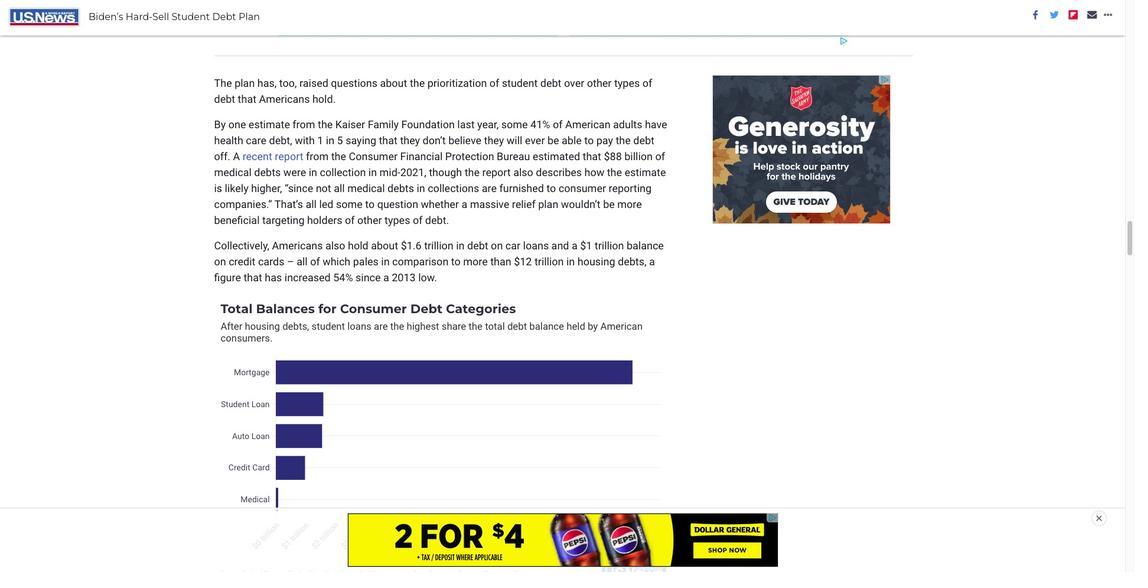 Task type: vqa. For each thing, say whether or not it's contained in the screenshot.
of within the THE BY ONE ESTIMATE FROM THE KAISER FAMILY FOUNDATION LAST YEAR, SOME 41% OF AMERICAN ADULTS HAVE HEALTH CARE DEBT, WITH 1 IN 5 SAYING THAT THEY DON'T BELIEVE THEY WILL EVER BE ABLE TO PAY THE DEBT OFF. A
yes



Task type: locate. For each thing, give the bounding box(es) containing it.
1 vertical spatial all
[[306, 198, 317, 211]]

to left question
[[365, 198, 375, 211]]

other right 'over'
[[587, 77, 612, 89]]

estimated
[[533, 150, 580, 163]]

1 horizontal spatial debts
[[388, 182, 414, 195]]

housing
[[578, 256, 616, 268]]

in inside by one estimate from the kaiser family foundation last year, some 41% of american adults have health care debt, with 1 in 5 saying that they don't believe they will ever be able to pay the debt off. a
[[326, 134, 335, 147]]

1 vertical spatial on
[[214, 256, 226, 268]]

debts up question
[[388, 182, 414, 195]]

more inside from the consumer financial protection bureau estimated that $88 billion of medical debts were in collection in mid-2021, though the report also describes how the estimate is likely higher, "since not all medical debts in collections are furnished to consumer reporting companies." that's all led some to question whether a massive relief plan wouldn't be more beneficial targeting holders of other types of debt.
[[618, 198, 642, 211]]

types inside from the consumer financial protection bureau estimated that $88 billion of medical debts were in collection in mid-2021, though the report also describes how the estimate is likely higher, "since not all medical debts in collections are furnished to consumer reporting companies." that's all led some to question whether a massive relief plan wouldn't be more beneficial targeting holders of other types of debt.
[[385, 214, 410, 227]]

1 horizontal spatial estimate
[[625, 166, 666, 179]]

the down $88
[[607, 166, 622, 179]]

0 vertical spatial some
[[502, 118, 528, 131]]

estimate down billion
[[625, 166, 666, 179]]

2 vertical spatial advertisement region
[[348, 514, 778, 567]]

1 horizontal spatial more
[[618, 198, 642, 211]]

0 vertical spatial be
[[548, 134, 559, 147]]

from up the with
[[293, 118, 315, 131]]

all right –
[[297, 256, 308, 268]]

americans
[[259, 93, 310, 105], [272, 240, 323, 252]]

the down protection
[[465, 166, 480, 179]]

0 horizontal spatial types
[[385, 214, 410, 227]]

0 vertical spatial from
[[293, 118, 315, 131]]

about
[[380, 77, 407, 89], [371, 240, 398, 252]]

question
[[377, 198, 419, 211]]

comparison
[[392, 256, 449, 268]]

all left led
[[306, 198, 317, 211]]

1 horizontal spatial some
[[502, 118, 528, 131]]

beneficial
[[214, 214, 260, 227]]

1 horizontal spatial trillion
[[535, 256, 564, 268]]

0 vertical spatial americans
[[259, 93, 310, 105]]

collectively, americans also hold about $1.6 trillion in debt on car loans and a $1 trillion balance on credit cards – all of which pales in comparison to more than $12 trillion in housing debts, a figure that has increased 54% since a 2013 low.
[[214, 240, 664, 284]]

to
[[585, 134, 594, 147], [547, 182, 556, 195], [365, 198, 375, 211], [451, 256, 461, 268]]

adults
[[614, 118, 643, 131]]

how
[[585, 166, 605, 179]]

debt left car
[[468, 240, 489, 252]]

they
[[400, 134, 420, 147], [484, 134, 504, 147]]

that down the credit
[[244, 271, 262, 284]]

1 horizontal spatial be
[[604, 198, 615, 211]]

the up 1 on the left of the page
[[318, 118, 333, 131]]

0 vertical spatial medical
[[214, 166, 252, 179]]

whether
[[421, 198, 459, 211]]

1 horizontal spatial other
[[587, 77, 612, 89]]

that up how
[[583, 150, 602, 163]]

the down 5
[[331, 150, 346, 163]]

0 horizontal spatial medical
[[214, 166, 252, 179]]

be inside by one estimate from the kaiser family foundation last year, some 41% of american adults have health care debt, with 1 in 5 saying that they don't believe they will ever be able to pay the debt off. a
[[548, 134, 559, 147]]

collections
[[428, 182, 480, 195]]

loans
[[523, 240, 549, 252]]

to right comparison
[[451, 256, 461, 268]]

companies."
[[214, 198, 272, 211]]

estimate up the debt,
[[249, 118, 290, 131]]

about right questions
[[380, 77, 407, 89]]

1 vertical spatial americans
[[272, 240, 323, 252]]

that inside by one estimate from the kaiser family foundation last year, some 41% of american adults have health care debt, with 1 in 5 saying that they don't believe they will ever be able to pay the debt off. a
[[379, 134, 398, 147]]

0 horizontal spatial plan
[[235, 77, 255, 89]]

1 vertical spatial other
[[358, 214, 382, 227]]

debts up higher,
[[254, 166, 281, 179]]

1 vertical spatial about
[[371, 240, 398, 252]]

likely
[[225, 182, 249, 195]]

higher,
[[251, 182, 282, 195]]

some up will
[[502, 118, 528, 131]]

report
[[275, 150, 304, 163], [483, 166, 511, 179]]

financial
[[400, 150, 443, 163]]

0 vertical spatial debts
[[254, 166, 281, 179]]

plan
[[235, 77, 255, 89], [539, 198, 559, 211]]

student
[[502, 77, 538, 89]]

a down collections
[[462, 198, 468, 211]]

furnished
[[500, 182, 544, 195]]

of up increased at top left
[[310, 256, 320, 268]]

1 vertical spatial estimate
[[625, 166, 666, 179]]

other inside the plan has, too, raised questions about the prioritization of student debt over other types of debt that americans hold.
[[587, 77, 612, 89]]

–
[[287, 256, 294, 268]]

car
[[506, 240, 521, 252]]

0 vertical spatial types
[[615, 77, 640, 89]]

plan inside from the consumer financial protection bureau estimated that $88 billion of medical debts were in collection in mid-2021, though the report also describes how the estimate is likely higher, "since not all medical debts in collections are furnished to consumer reporting companies." that's all led some to question whether a massive relief plan wouldn't be more beneficial targeting holders of other types of debt.
[[539, 198, 559, 211]]

recent report link
[[243, 150, 304, 163]]

the inside the plan has, too, raised questions about the prioritization of student debt over other types of debt that americans hold.
[[410, 77, 425, 89]]

0 vertical spatial about
[[380, 77, 407, 89]]

saying
[[346, 134, 377, 147]]

2 vertical spatial all
[[297, 256, 308, 268]]

than
[[491, 256, 512, 268]]

of up have
[[643, 77, 653, 89]]

0 horizontal spatial debts
[[254, 166, 281, 179]]

also inside from the consumer financial protection bureau estimated that $88 billion of medical debts were in collection in mid-2021, though the report also describes how the estimate is likely higher, "since not all medical debts in collections are furnished to consumer reporting companies." that's all led some to question whether a massive relief plan wouldn't be more beneficial targeting holders of other types of debt.
[[514, 166, 534, 179]]

0 vertical spatial other
[[587, 77, 612, 89]]

be down reporting
[[604, 198, 615, 211]]

more down reporting
[[618, 198, 642, 211]]

also inside collectively, americans also hold about $1.6 trillion in debt on car loans and a $1 trillion balance on credit cards – all of which pales in comparison to more than $12 trillion in housing debts, a figure that has increased 54% since a 2013 low.
[[326, 240, 346, 252]]

able
[[562, 134, 582, 147]]

trillion up comparison
[[424, 240, 454, 252]]

advertisement region
[[277, 0, 851, 46], [713, 76, 890, 224], [348, 514, 778, 567]]

all right not
[[334, 182, 345, 195]]

a left $1 on the top right
[[572, 240, 578, 252]]

plan right the
[[235, 77, 255, 89]]

0 horizontal spatial be
[[548, 134, 559, 147]]

on up figure
[[214, 256, 226, 268]]

1 vertical spatial also
[[326, 240, 346, 252]]

1 vertical spatial be
[[604, 198, 615, 211]]

1 horizontal spatial types
[[615, 77, 640, 89]]

the left prioritization on the top left
[[410, 77, 425, 89]]

that inside from the consumer financial protection bureau estimated that $88 billion of medical debts were in collection in mid-2021, though the report also describes how the estimate is likely higher, "since not all medical debts in collections are furnished to consumer reporting companies." that's all led some to question whether a massive relief plan wouldn't be more beneficial targeting holders of other types of debt.
[[583, 150, 602, 163]]

plan
[[239, 11, 260, 22]]

0 vertical spatial plan
[[235, 77, 255, 89]]

medical down collection
[[348, 182, 385, 195]]

0 vertical spatial more
[[618, 198, 642, 211]]

from
[[293, 118, 315, 131], [306, 150, 329, 163]]

about up the pales
[[371, 240, 398, 252]]

the
[[214, 77, 232, 89]]

are
[[482, 182, 497, 195]]

report up are at the left of the page
[[483, 166, 511, 179]]

that
[[238, 93, 257, 105], [379, 134, 398, 147], [583, 150, 602, 163], [244, 271, 262, 284]]

estimate inside by one estimate from the kaiser family foundation last year, some 41% of american adults have health care debt, with 1 in 5 saying that they don't believe they will ever be able to pay the debt off. a
[[249, 118, 290, 131]]

0 horizontal spatial other
[[358, 214, 382, 227]]

estimate inside from the consumer financial protection bureau estimated that $88 billion of medical debts were in collection in mid-2021, though the report also describes how the estimate is likely higher, "since not all medical debts in collections are furnished to consumer reporting companies." that's all led some to question whether a massive relief plan wouldn't be more beneficial targeting holders of other types of debt.
[[625, 166, 666, 179]]

and
[[552, 240, 569, 252]]

from inside by one estimate from the kaiser family foundation last year, some 41% of american adults have health care debt, with 1 in 5 saying that they don't believe they will ever be able to pay the debt off. a
[[293, 118, 315, 131]]

that up one
[[238, 93, 257, 105]]

from down 1 on the left of the page
[[306, 150, 329, 163]]

to inside collectively, americans also hold about $1.6 trillion in debt on car loans and a $1 trillion balance on credit cards – all of which pales in comparison to more than $12 trillion in housing debts, a figure that has increased 54% since a 2013 low.
[[451, 256, 461, 268]]

0 horizontal spatial some
[[336, 198, 363, 211]]

on
[[491, 240, 503, 252], [214, 256, 226, 268]]

other up hold
[[358, 214, 382, 227]]

cards
[[258, 256, 285, 268]]

also up furnished
[[514, 166, 534, 179]]

mid-
[[380, 166, 401, 179]]

a inside from the consumer financial protection bureau estimated that $88 billion of medical debts were in collection in mid-2021, though the report also describes how the estimate is likely higher, "since not all medical debts in collections are furnished to consumer reporting companies." that's all led some to question whether a massive relief plan wouldn't be more beneficial targeting holders of other types of debt.
[[462, 198, 468, 211]]

one
[[229, 118, 246, 131]]

they up financial
[[400, 134, 420, 147]]

1 vertical spatial debts
[[388, 182, 414, 195]]

0 horizontal spatial more
[[463, 256, 488, 268]]

a
[[462, 198, 468, 211], [572, 240, 578, 252], [650, 256, 655, 268], [384, 271, 389, 284]]

trillion down and
[[535, 256, 564, 268]]

plan right relief
[[539, 198, 559, 211]]

1 horizontal spatial also
[[514, 166, 534, 179]]

a left 2013
[[384, 271, 389, 284]]

medical down a
[[214, 166, 252, 179]]

from inside from the consumer financial protection bureau estimated that $88 billion of medical debts were in collection in mid-2021, though the report also describes how the estimate is likely higher, "since not all medical debts in collections are furnished to consumer reporting companies." that's all led some to question whether a massive relief plan wouldn't be more beneficial targeting holders of other types of debt.
[[306, 150, 329, 163]]

has,
[[258, 77, 277, 89]]

americans up –
[[272, 240, 323, 252]]

they down year,
[[484, 134, 504, 147]]

to left pay on the right top of the page
[[585, 134, 594, 147]]

estimate
[[249, 118, 290, 131], [625, 166, 666, 179]]

the plan has, too, raised questions about the prioritization of student debt over other types of debt that americans hold.
[[214, 77, 653, 105]]

more inside collectively, americans also hold about $1.6 trillion in debt on car loans and a $1 trillion balance on credit cards – all of which pales in comparison to more than $12 trillion in housing debts, a figure that has increased 54% since a 2013 low.
[[463, 256, 488, 268]]

0 horizontal spatial report
[[275, 150, 304, 163]]

other
[[587, 77, 612, 89], [358, 214, 382, 227]]

2 they from the left
[[484, 134, 504, 147]]

more
[[618, 198, 642, 211], [463, 256, 488, 268]]

0 horizontal spatial on
[[214, 256, 226, 268]]

41%
[[531, 118, 551, 131]]

americans down too,
[[259, 93, 310, 105]]

0 vertical spatial estimate
[[249, 118, 290, 131]]

trillion
[[424, 240, 454, 252], [595, 240, 624, 252], [535, 256, 564, 268]]

0 horizontal spatial estimate
[[249, 118, 290, 131]]

all
[[334, 182, 345, 195], [306, 198, 317, 211], [297, 256, 308, 268]]

the
[[410, 77, 425, 89], [318, 118, 333, 131], [616, 134, 631, 147], [331, 150, 346, 163], [465, 166, 480, 179], [607, 166, 622, 179]]

$1
[[581, 240, 592, 252]]

off.
[[214, 150, 231, 163]]

1 vertical spatial report
[[483, 166, 511, 179]]

types up adults
[[615, 77, 640, 89]]

targeting
[[262, 214, 305, 227]]

plan inside the plan has, too, raised questions about the prioritization of student debt over other types of debt that americans hold.
[[235, 77, 255, 89]]

1 horizontal spatial they
[[484, 134, 504, 147]]

1 vertical spatial more
[[463, 256, 488, 268]]

medical
[[214, 166, 252, 179], [348, 182, 385, 195]]

also up which at the top of the page
[[326, 240, 346, 252]]

low.
[[419, 271, 437, 284]]

1 vertical spatial some
[[336, 198, 363, 211]]

0 horizontal spatial trillion
[[424, 240, 454, 252]]

debt up billion
[[634, 134, 655, 147]]

1 vertical spatial types
[[385, 214, 410, 227]]

1 horizontal spatial plan
[[539, 198, 559, 211]]

of right '41%'
[[553, 118, 563, 131]]

debts
[[254, 166, 281, 179], [388, 182, 414, 195]]

questions
[[331, 77, 378, 89]]

1 horizontal spatial on
[[491, 240, 503, 252]]

debt down the
[[214, 93, 235, 105]]

0 vertical spatial also
[[514, 166, 534, 179]]

0 vertical spatial report
[[275, 150, 304, 163]]

more left than at the top left of the page
[[463, 256, 488, 268]]

since
[[356, 271, 381, 284]]

hard-
[[126, 11, 153, 22]]

be
[[548, 134, 559, 147], [604, 198, 615, 211]]

in
[[326, 134, 335, 147], [309, 166, 317, 179], [369, 166, 377, 179], [417, 182, 425, 195], [456, 240, 465, 252], [381, 256, 390, 268], [567, 256, 575, 268]]

1 vertical spatial from
[[306, 150, 329, 163]]

0 horizontal spatial they
[[400, 134, 420, 147]]

1 vertical spatial plan
[[539, 198, 559, 211]]

some right led
[[336, 198, 363, 211]]

that inside collectively, americans also hold about $1.6 trillion in debt on car loans and a $1 trillion balance on credit cards – all of which pales in comparison to more than $12 trillion in housing debts, a figure that has increased 54% since a 2013 low.
[[244, 271, 262, 284]]

report up were
[[275, 150, 304, 163]]

0 horizontal spatial also
[[326, 240, 346, 252]]

be up estimated
[[548, 134, 559, 147]]

health
[[214, 134, 243, 147]]

too,
[[279, 77, 297, 89]]

types down question
[[385, 214, 410, 227]]

don't
[[423, 134, 446, 147]]

of left 'student'
[[490, 77, 500, 89]]

"since
[[285, 182, 313, 195]]

that down family
[[379, 134, 398, 147]]

on left car
[[491, 240, 503, 252]]

1 horizontal spatial report
[[483, 166, 511, 179]]

1 vertical spatial medical
[[348, 182, 385, 195]]

trillion up housing
[[595, 240, 624, 252]]



Task type: describe. For each thing, give the bounding box(es) containing it.
believe
[[449, 134, 482, 147]]

will
[[507, 134, 523, 147]]

that inside the plan has, too, raised questions about the prioritization of student debt over other types of debt that americans hold.
[[238, 93, 257, 105]]

a down the balance at the top right of page
[[650, 256, 655, 268]]

biden's
[[89, 11, 123, 22]]

increased
[[285, 271, 331, 284]]

balance
[[627, 240, 664, 252]]

describes
[[536, 166, 582, 179]]

were
[[284, 166, 306, 179]]

0 vertical spatial all
[[334, 182, 345, 195]]

1 they from the left
[[400, 134, 420, 147]]

have
[[645, 118, 668, 131]]

americans inside collectively, americans also hold about $1.6 trillion in debt on car loans and a $1 trillion balance on credit cards – all of which pales in comparison to more than $12 trillion in housing debts, a figure that has increased 54% since a 2013 low.
[[272, 240, 323, 252]]

massive
[[470, 198, 510, 211]]

54%
[[333, 271, 353, 284]]

5
[[337, 134, 343, 147]]

consumer
[[559, 182, 606, 195]]

some inside by one estimate from the kaiser family foundation last year, some 41% of american adults have health care debt, with 1 in 5 saying that they don't believe they will ever be able to pay the debt off. a
[[502, 118, 528, 131]]

holders
[[307, 214, 343, 227]]

about inside collectively, americans also hold about $1.6 trillion in debt on car loans and a $1 trillion balance on credit cards – all of which pales in comparison to more than $12 trillion in housing debts, a figure that has increased 54% since a 2013 low.
[[371, 240, 398, 252]]

reporting
[[609, 182, 652, 195]]

2013
[[392, 271, 416, 284]]

family
[[368, 118, 399, 131]]

pales
[[353, 256, 379, 268]]

over
[[564, 77, 585, 89]]

that's
[[275, 198, 303, 211]]

debt.
[[425, 214, 449, 227]]

with
[[295, 134, 315, 147]]

debt inside collectively, americans also hold about $1.6 trillion in debt on car loans and a $1 trillion balance on credit cards – all of which pales in comparison to more than $12 trillion in housing debts, a figure that has increased 54% since a 2013 low.
[[468, 240, 489, 252]]

biden's hard-sell student debt plan
[[89, 11, 260, 22]]

to inside by one estimate from the kaiser family foundation last year, some 41% of american adults have health care debt, with 1 in 5 saying that they don't believe they will ever be able to pay the debt off. a
[[585, 134, 594, 147]]

about inside the plan has, too, raised questions about the prioritization of student debt over other types of debt that americans hold.
[[380, 77, 407, 89]]

student
[[172, 11, 210, 22]]

1
[[318, 134, 324, 147]]

led
[[319, 198, 334, 211]]

year,
[[478, 118, 499, 131]]

1 horizontal spatial medical
[[348, 182, 385, 195]]

of right holders
[[345, 214, 355, 227]]

recent report
[[243, 150, 304, 163]]

foundation
[[402, 118, 455, 131]]

recent
[[243, 150, 272, 163]]

2021,
[[401, 166, 427, 179]]

protection
[[446, 150, 494, 163]]

from the consumer financial protection bureau estimated that $88 billion of medical debts were in collection in mid-2021, though the report also describes how the estimate is likely higher, "since not all medical debts in collections are furnished to consumer reporting companies." that's all led some to question whether a massive relief plan wouldn't be more beneficial targeting holders of other types of debt.
[[214, 150, 666, 227]]

of inside by one estimate from the kaiser family foundation last year, some 41% of american adults have health care debt, with 1 in 5 saying that they don't believe they will ever be able to pay the debt off. a
[[553, 118, 563, 131]]

to down describes
[[547, 182, 556, 195]]

debt inside by one estimate from the kaiser family foundation last year, some 41% of american adults have health care debt, with 1 in 5 saying that they don't believe they will ever be able to pay the debt off. a
[[634, 134, 655, 147]]

not
[[316, 182, 331, 195]]

debts,
[[618, 256, 647, 268]]

kaiser
[[336, 118, 365, 131]]

prioritization
[[428, 77, 487, 89]]

hold.
[[313, 93, 336, 105]]

ever
[[525, 134, 545, 147]]

of inside collectively, americans also hold about $1.6 trillion in debt on car loans and a $1 trillion balance on credit cards – all of which pales in comparison to more than $12 trillion in housing debts, a figure that has increased 54% since a 2013 low.
[[310, 256, 320, 268]]

by
[[214, 118, 226, 131]]

0 vertical spatial advertisement region
[[277, 0, 851, 46]]

of left the debt.
[[413, 214, 423, 227]]

last
[[458, 118, 475, 131]]

$1.6
[[401, 240, 422, 252]]

has
[[265, 271, 282, 284]]

0 vertical spatial on
[[491, 240, 503, 252]]

billion
[[625, 150, 653, 163]]

is
[[214, 182, 222, 195]]

raised
[[300, 77, 329, 89]]

some inside from the consumer financial protection bureau estimated that $88 billion of medical debts were in collection in mid-2021, though the report also describes how the estimate is likely higher, "since not all medical debts in collections are furnished to consumer reporting companies." that's all led some to question whether a massive relief plan wouldn't be more beneficial targeting holders of other types of debt.
[[336, 198, 363, 211]]

of right billion
[[656, 150, 665, 163]]

which
[[323, 256, 351, 268]]

care
[[246, 134, 267, 147]]

a
[[233, 150, 240, 163]]

debt,
[[269, 134, 292, 147]]

bureau
[[497, 150, 530, 163]]

$12
[[514, 256, 532, 268]]

other inside from the consumer financial protection bureau estimated that $88 billion of medical debts were in collection in mid-2021, though the report also describes how the estimate is likely higher, "since not all medical debts in collections are furnished to consumer reporting companies." that's all led some to question whether a massive relief plan wouldn't be more beneficial targeting holders of other types of debt.
[[358, 214, 382, 227]]

americans inside the plan has, too, raised questions about the prioritization of student debt over other types of debt that americans hold.
[[259, 93, 310, 105]]

report inside from the consumer financial protection bureau estimated that $88 billion of medical debts were in collection in mid-2021, though the report also describes how the estimate is likely higher, "since not all medical debts in collections are furnished to consumer reporting companies." that's all led some to question whether a massive relief plan wouldn't be more beneficial targeting holders of other types of debt.
[[483, 166, 511, 179]]

$88
[[604, 150, 622, 163]]

collectively,
[[214, 240, 270, 252]]

2 horizontal spatial trillion
[[595, 240, 624, 252]]

u.s. news & world report image
[[9, 8, 79, 26]]

credit
[[229, 256, 256, 268]]

sell
[[153, 11, 169, 22]]

figure
[[214, 271, 241, 284]]

the down adults
[[616, 134, 631, 147]]

wouldn't
[[561, 198, 601, 211]]

be inside from the consumer financial protection bureau estimated that $88 billion of medical debts were in collection in mid-2021, though the report also describes how the estimate is likely higher, "since not all medical debts in collections are furnished to consumer reporting companies." that's all led some to question whether a massive relief plan wouldn't be more beneficial targeting holders of other types of debt.
[[604, 198, 615, 211]]

all inside collectively, americans also hold about $1.6 trillion in debt on car loans and a $1 trillion balance on credit cards – all of which pales in comparison to more than $12 trillion in housing debts, a figure that has increased 54% since a 2013 low.
[[297, 256, 308, 268]]

types inside the plan has, too, raised questions about the prioritization of student debt over other types of debt that americans hold.
[[615, 77, 640, 89]]

by one estimate from the kaiser family foundation last year, some 41% of american adults have health care debt, with 1 in 5 saying that they don't believe they will ever be able to pay the debt off. a
[[214, 118, 668, 163]]

debt left 'over'
[[541, 77, 562, 89]]

collection
[[320, 166, 366, 179]]

pay
[[597, 134, 613, 147]]

relief
[[512, 198, 536, 211]]

consumer
[[349, 150, 398, 163]]

though
[[429, 166, 462, 179]]

1 vertical spatial advertisement region
[[713, 76, 890, 224]]



